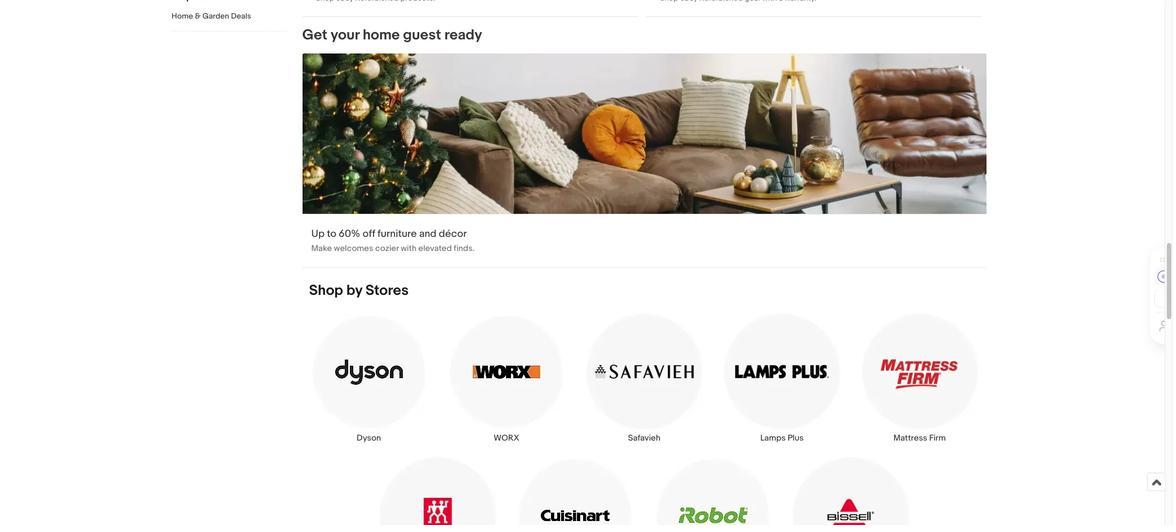 Task type: locate. For each thing, give the bounding box(es) containing it.
garden
[[202, 11, 229, 21]]

None text field
[[302, 53, 987, 268]]

60%
[[339, 228, 360, 241]]

None text field
[[302, 0, 638, 16], [647, 0, 982, 16], [302, 0, 638, 16], [647, 0, 982, 16]]

deals
[[231, 11, 251, 21]]

get your home guest ready
[[302, 26, 482, 44]]

lamps plus
[[761, 433, 804, 444]]

firm
[[929, 433, 946, 444]]

elevated
[[419, 243, 452, 254]]

by
[[346, 282, 362, 300]]

home
[[363, 26, 400, 44]]

dyson
[[357, 433, 381, 444]]

home & garden deals
[[172, 11, 251, 21]]

cozier
[[375, 243, 399, 254]]

ready
[[444, 26, 482, 44]]

mattress firm
[[894, 433, 946, 444]]

welcomes
[[334, 243, 373, 254]]

&
[[195, 11, 201, 21]]

furniture
[[378, 228, 417, 241]]

make
[[311, 243, 332, 254]]

worx link
[[438, 314, 576, 444]]

décor
[[439, 228, 467, 241]]

dyson link
[[300, 314, 438, 444]]



Task type: describe. For each thing, give the bounding box(es) containing it.
lamps plus link
[[713, 314, 851, 444]]

guest
[[403, 26, 441, 44]]

off
[[363, 228, 375, 241]]

get
[[302, 26, 327, 44]]

and
[[419, 228, 437, 241]]

plus
[[788, 433, 804, 444]]

mattress firm link
[[851, 314, 989, 444]]

your
[[331, 26, 360, 44]]

home
[[172, 11, 193, 21]]

stores
[[366, 282, 409, 300]]

finds.
[[454, 243, 475, 254]]

shop
[[309, 282, 343, 300]]

to
[[327, 228, 336, 241]]

safavieh
[[628, 433, 661, 444]]

up
[[311, 228, 325, 241]]

home & garden deals link
[[172, 11, 287, 22]]

lamps
[[761, 433, 786, 444]]

none text field containing up to 60% off furniture and décor
[[302, 53, 987, 268]]

safavieh link
[[576, 314, 713, 444]]

worx
[[494, 433, 520, 444]]

mattress
[[894, 433, 928, 444]]

with
[[401, 243, 417, 254]]

shop by stores
[[309, 282, 409, 300]]

up to 60% off furniture and décor make welcomes cozier with elevated finds.
[[311, 228, 475, 254]]



Task type: vqa. For each thing, say whether or not it's contained in the screenshot.
list
no



